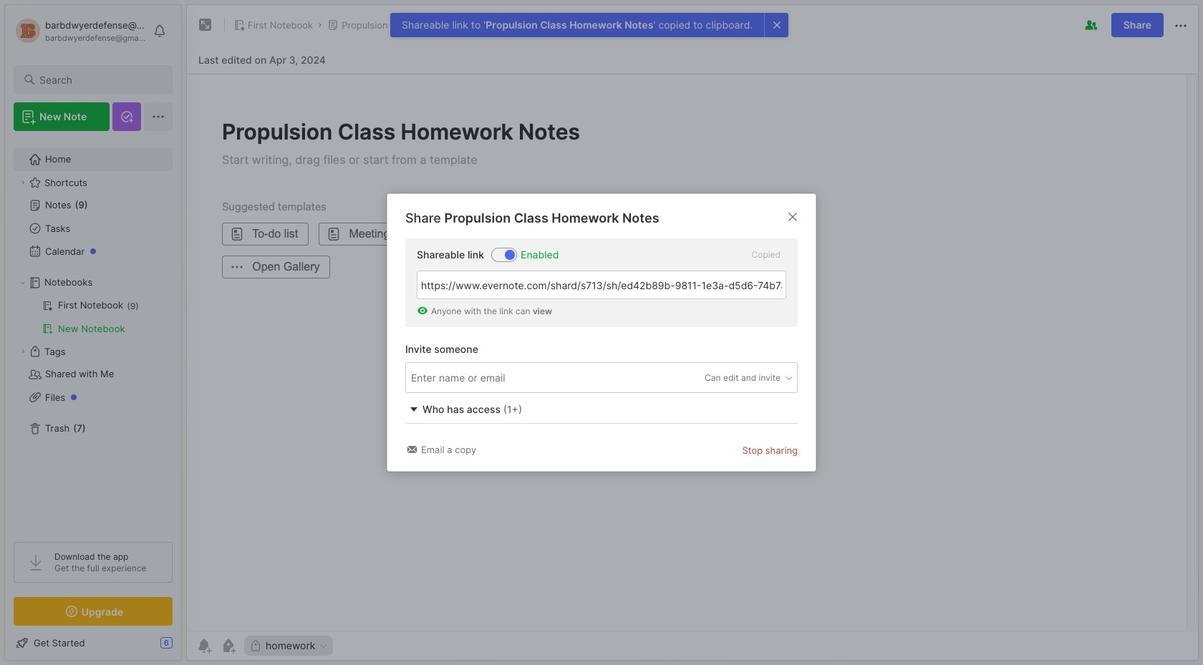 Task type: describe. For each thing, give the bounding box(es) containing it.
close image
[[784, 208, 801, 226]]

expand notebooks image
[[19, 279, 27, 287]]

note window element
[[186, 4, 1199, 661]]

expand note image
[[197, 16, 214, 34]]

tree inside main element
[[5, 140, 181, 529]]

expand tags image
[[19, 347, 27, 356]]

Add tag field
[[410, 370, 582, 386]]

none search field inside main element
[[39, 71, 160, 88]]



Task type: vqa. For each thing, say whether or not it's contained in the screenshot.
Note Editor text field
yes



Task type: locate. For each thing, give the bounding box(es) containing it.
shared link switcher image
[[505, 250, 515, 260]]

add a reminder image
[[196, 637, 213, 655]]

Shared URL text field
[[417, 271, 786, 299]]

group
[[14, 294, 172, 340]]

Search text field
[[39, 73, 160, 87]]

tree
[[5, 140, 181, 529]]

None search field
[[39, 71, 160, 88]]

add tag image
[[220, 637, 237, 655]]

Note Editor text field
[[187, 74, 1198, 631]]

main element
[[0, 0, 186, 665]]

Select permission field
[[678, 371, 794, 384]]

group inside main element
[[14, 294, 172, 340]]



